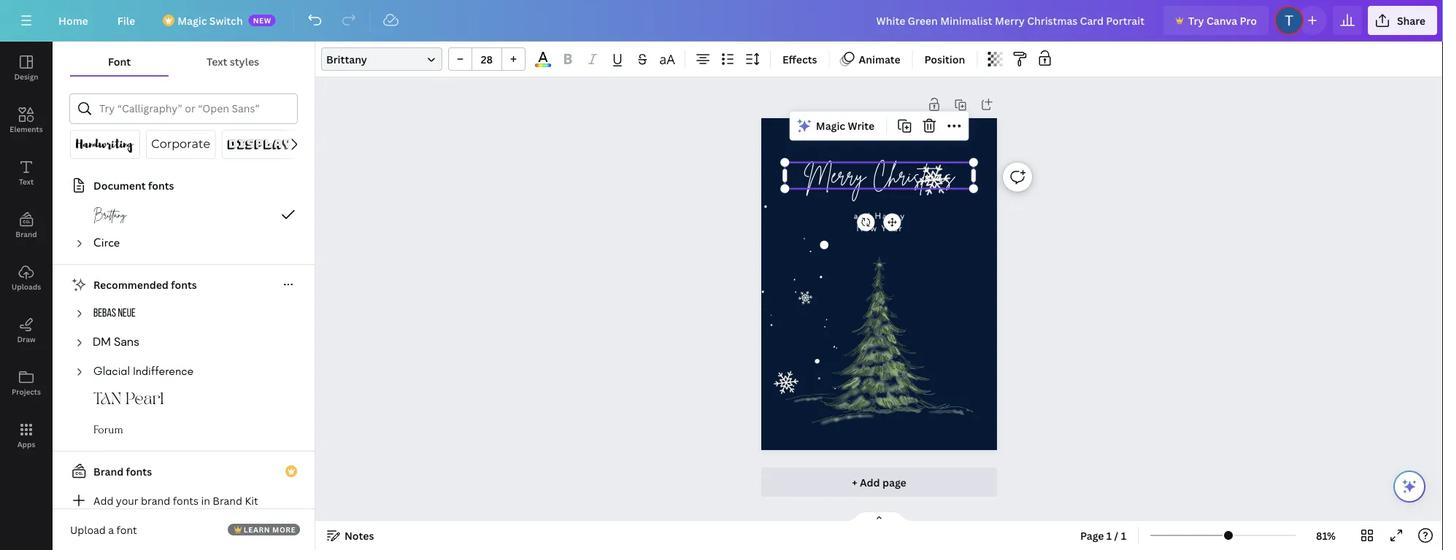 Task type: vqa. For each thing, say whether or not it's contained in the screenshot.
"bird" within the the Motion and Force Lesson by Dream Bird Designs
no



Task type: describe. For each thing, give the bounding box(es) containing it.
learn more
[[244, 525, 296, 535]]

apps button
[[0, 410, 53, 462]]

81%
[[1316, 529, 1336, 543]]

fonts left in
[[173, 494, 199, 508]]

magic write button
[[793, 114, 881, 138]]

in
[[201, 494, 210, 508]]

+ add page
[[852, 476, 907, 490]]

brittany
[[326, 52, 367, 66]]

+ add page button
[[762, 468, 997, 497]]

tan pearl image
[[93, 393, 165, 410]]

canva
[[1207, 14, 1238, 27]]

draw button
[[0, 304, 53, 357]]

magic for magic write
[[816, 119, 846, 133]]

brittany button
[[321, 47, 442, 71]]

more
[[272, 525, 296, 535]]

notes
[[345, 529, 374, 543]]

notes button
[[321, 524, 380, 548]]

try canva pro
[[1189, 14, 1257, 27]]

– – number field
[[477, 52, 497, 66]]

font
[[108, 54, 131, 68]]

fonts for document fonts
[[148, 179, 174, 192]]

and
[[854, 210, 872, 223]]

your
[[116, 494, 138, 508]]

recommended
[[93, 278, 169, 292]]

draw
[[17, 334, 35, 344]]

dm sans image
[[93, 334, 140, 352]]

learn more button
[[228, 524, 300, 536]]

recommended fonts
[[93, 278, 197, 292]]

animate
[[859, 52, 901, 66]]

brand fonts
[[93, 465, 152, 479]]

effects
[[783, 52, 817, 66]]

text for text styles
[[207, 54, 227, 68]]

page 1 / 1
[[1081, 529, 1127, 543]]

try
[[1189, 14, 1204, 27]]

font
[[116, 523, 137, 537]]

show pages image
[[844, 511, 914, 523]]

styles
[[230, 54, 259, 68]]

projects button
[[0, 357, 53, 410]]

handwriting image
[[76, 136, 134, 153]]

and happy new year
[[854, 210, 906, 236]]

uploads
[[12, 282, 41, 292]]

christmas
[[873, 161, 955, 191]]

merry
[[804, 161, 866, 191]]

display image
[[227, 136, 291, 153]]

merry christmas
[[804, 161, 955, 191]]

design button
[[0, 42, 53, 94]]

corporate image
[[152, 136, 210, 153]]

Design title text field
[[865, 6, 1158, 35]]

main menu bar
[[0, 0, 1443, 42]]

text styles
[[207, 54, 259, 68]]

+
[[852, 476, 858, 490]]

forum image
[[93, 422, 123, 440]]

upload
[[70, 523, 106, 537]]

brand for brand fonts
[[93, 465, 124, 479]]

circe image
[[93, 235, 120, 253]]

year
[[881, 223, 903, 236]]



Task type: locate. For each thing, give the bounding box(es) containing it.
add your brand fonts in brand kit
[[93, 494, 258, 508]]

group
[[448, 47, 526, 71]]

text up 'brand' button
[[19, 177, 34, 187]]

projects
[[12, 387, 41, 397]]

glacial indifference image
[[93, 364, 194, 381]]

elements button
[[0, 94, 53, 147]]

fonts up your
[[126, 465, 152, 479]]

position button
[[919, 47, 971, 71]]

brand button
[[0, 199, 53, 252]]

fonts for brand fonts
[[126, 465, 152, 479]]

1 vertical spatial brand
[[93, 465, 124, 479]]

switch
[[209, 14, 243, 27]]

apps
[[17, 440, 35, 449]]

0 horizontal spatial text
[[19, 177, 34, 187]]

0 horizontal spatial 1
[[1107, 529, 1112, 543]]

magic write
[[816, 119, 875, 133]]

Try "Calligraphy" or "Open Sans" search field
[[99, 95, 288, 123]]

2 vertical spatial brand
[[213, 494, 242, 508]]

add left your
[[93, 494, 113, 508]]

page
[[1081, 529, 1104, 543]]

add
[[860, 476, 880, 490], [93, 494, 113, 508]]

magic for magic switch
[[178, 14, 207, 27]]

1 vertical spatial text
[[19, 177, 34, 187]]

1 right /
[[1121, 529, 1127, 543]]

try canva pro button
[[1164, 6, 1269, 35]]

1 horizontal spatial brand
[[93, 465, 124, 479]]

a
[[108, 523, 114, 537]]

0 vertical spatial brand
[[16, 229, 37, 239]]

2 horizontal spatial brand
[[213, 494, 242, 508]]

uploads button
[[0, 252, 53, 304]]

1 vertical spatial magic
[[816, 119, 846, 133]]

magic left switch on the top of the page
[[178, 14, 207, 27]]

animate button
[[836, 47, 907, 71]]

0 vertical spatial text
[[207, 54, 227, 68]]

share button
[[1368, 6, 1438, 35]]

design
[[14, 72, 38, 81]]

add right +
[[860, 476, 880, 490]]

1 left /
[[1107, 529, 1112, 543]]

fonts
[[148, 179, 174, 192], [171, 278, 197, 292], [126, 465, 152, 479], [173, 494, 199, 508]]

document fonts
[[93, 179, 174, 192]]

new
[[253, 15, 271, 25]]

brand up your
[[93, 465, 124, 479]]

elements
[[10, 124, 43, 134]]

text
[[207, 54, 227, 68], [19, 177, 34, 187]]

2 1 from the left
[[1121, 529, 1127, 543]]

add inside button
[[860, 476, 880, 490]]

new
[[857, 223, 878, 236]]

text button
[[0, 147, 53, 199]]

1 horizontal spatial 1
[[1121, 529, 1127, 543]]

/
[[1115, 529, 1119, 543]]

magic switch
[[178, 14, 243, 27]]

happy
[[875, 210, 906, 223]]

0 horizontal spatial add
[[93, 494, 113, 508]]

text left styles
[[207, 54, 227, 68]]

brand
[[141, 494, 170, 508]]

kit
[[245, 494, 258, 508]]

text inside button
[[19, 177, 34, 187]]

0 horizontal spatial brand
[[16, 229, 37, 239]]

text for text
[[19, 177, 34, 187]]

position
[[925, 52, 965, 66]]

brand up 'uploads' button
[[16, 229, 37, 239]]

brand for brand
[[16, 229, 37, 239]]

magic inside button
[[816, 119, 846, 133]]

write
[[848, 119, 875, 133]]

1
[[1107, 529, 1112, 543], [1121, 529, 1127, 543]]

brand inside button
[[16, 229, 37, 239]]

pro
[[1240, 14, 1257, 27]]

canva assistant image
[[1401, 478, 1419, 496]]

1 horizontal spatial magic
[[816, 119, 846, 133]]

magic
[[178, 14, 207, 27], [816, 119, 846, 133]]

home link
[[47, 6, 100, 35]]

1 horizontal spatial text
[[207, 54, 227, 68]]

file
[[117, 14, 135, 27]]

0 vertical spatial magic
[[178, 14, 207, 27]]

brand right in
[[213, 494, 242, 508]]

fonts right document
[[148, 179, 174, 192]]

file button
[[106, 6, 147, 35]]

text inside button
[[207, 54, 227, 68]]

page
[[883, 476, 907, 490]]

1 vertical spatial add
[[93, 494, 113, 508]]

magic left the write
[[816, 119, 846, 133]]

81% button
[[1303, 524, 1350, 548]]

brand
[[16, 229, 37, 239], [93, 465, 124, 479], [213, 494, 242, 508]]

home
[[58, 14, 88, 27]]

effects button
[[777, 47, 823, 71]]

0 vertical spatial add
[[860, 476, 880, 490]]

1 1 from the left
[[1107, 529, 1112, 543]]

fonts right recommended
[[171, 278, 197, 292]]

bebas neue image
[[93, 305, 136, 323]]

fonts for recommended fonts
[[171, 278, 197, 292]]

color range image
[[535, 64, 551, 67]]

font button
[[70, 47, 169, 75]]

share
[[1397, 14, 1426, 27]]

0 horizontal spatial magic
[[178, 14, 207, 27]]

brittany image
[[93, 206, 127, 223]]

magic inside "main" menu bar
[[178, 14, 207, 27]]

side panel tab list
[[0, 42, 53, 462]]

upload a font
[[70, 523, 137, 537]]

1 horizontal spatial add
[[860, 476, 880, 490]]

learn
[[244, 525, 270, 535]]

text styles button
[[169, 47, 297, 75]]

document
[[93, 179, 146, 192]]



